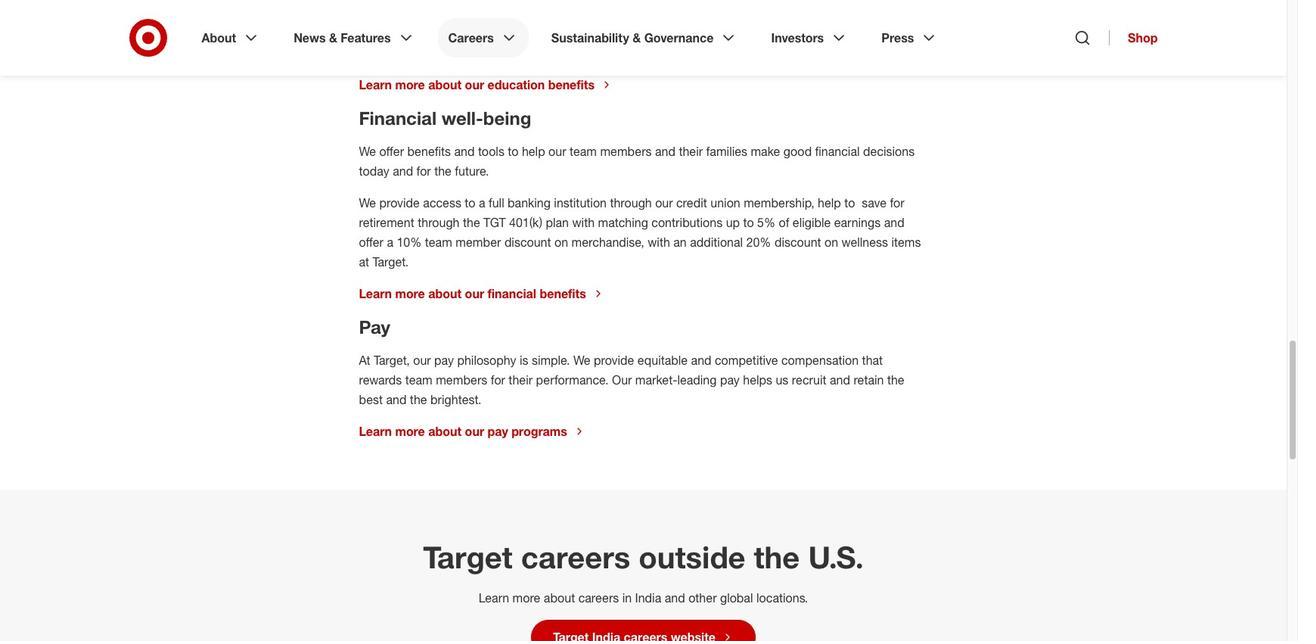 Task type: vqa. For each thing, say whether or not it's contained in the screenshot.
right Team link
no



Task type: locate. For each thing, give the bounding box(es) containing it.
we for we provide access to a full banking institution through our credit union membership, help to  save for retirement through the tgt 401(k) plan with matching contributions up to 5% of eligible earnings and offer a 10% team member discount on merchandise, with an additional 20% discount on wellness items at target.
[[359, 195, 376, 210]]

schools.
[[359, 45, 404, 60]]

tgt
[[484, 215, 506, 230]]

0 horizontal spatial their
[[509, 372, 533, 387]]

for up items
[[890, 195, 905, 210]]

and right 'equitable'
[[691, 353, 712, 368]]

1 horizontal spatial discount
[[775, 235, 822, 250]]

and right today
[[393, 163, 413, 179]]

to left full
[[465, 195, 476, 210]]

1 horizontal spatial pay
[[488, 424, 508, 439]]

discount
[[505, 235, 551, 250], [775, 235, 822, 250]]

a left full
[[479, 195, 486, 210]]

team up 40
[[893, 0, 920, 1]]

1 horizontal spatial &
[[633, 30, 641, 45]]

1 vertical spatial help
[[818, 195, 841, 210]]

on
[[555, 235, 568, 250], [825, 235, 839, 250]]

with down learning on the top
[[818, 6, 840, 21]]

we up today
[[359, 144, 376, 159]]

help up eligible
[[818, 195, 841, 210]]

from
[[605, 26, 630, 41]]

0 horizontal spatial target
[[359, 0, 392, 1]]

their left families
[[679, 144, 703, 159]]

team right 10%
[[425, 235, 452, 250]]

in inside target offers industry-leading education assistance benefits to support continuous learning as our team members build skills for a lifetime. through our dream to be program, in partnership with guild, team members have access to tuition-free options from 250 business-aligned programs across more than 40 schools.
[[739, 6, 749, 21]]

2 discount from the left
[[775, 235, 822, 250]]

2 vertical spatial we
[[574, 353, 591, 368]]

financial inside we offer benefits and tools to help our team members and their families make good financial decisions today and for the future.
[[816, 144, 860, 159]]

1 horizontal spatial on
[[825, 235, 839, 250]]

members down offers
[[359, 6, 411, 21]]

discount down eligible
[[775, 235, 822, 250]]

pay down competitive
[[720, 372, 740, 387]]

members
[[359, 6, 411, 21], [359, 26, 411, 41], [600, 144, 652, 159], [436, 372, 488, 387]]

we inside we offer benefits and tools to help our team members and their families make good financial decisions today and for the future.
[[359, 144, 376, 159]]

and up items
[[884, 215, 905, 230]]

assistance
[[578, 0, 635, 1]]

more for learn more about our pay programs
[[395, 424, 425, 439]]

learn for learn more about careers in india and other global locations.
[[479, 590, 509, 605]]

0 vertical spatial through
[[610, 195, 652, 210]]

locations.
[[757, 590, 809, 605]]

team inside we provide access to a full banking institution through our credit union membership, help to  save for retirement through the tgt 401(k) plan with matching contributions up to 5% of eligible earnings and offer a 10% team member discount on merchandise, with an additional 20% discount on wellness items at target.
[[425, 235, 452, 250]]

1 vertical spatial with
[[573, 215, 595, 230]]

we for we offer benefits and tools to help our team members and their families make good financial decisions today and for the future.
[[359, 144, 376, 159]]

1 & from the left
[[329, 30, 337, 45]]

1 horizontal spatial financial
[[816, 144, 860, 159]]

education up through at the left of page
[[521, 0, 575, 1]]

for
[[474, 6, 488, 21], [417, 163, 431, 179], [890, 195, 905, 210], [491, 372, 506, 387]]

1 horizontal spatial target
[[423, 539, 513, 575]]

news & features
[[294, 30, 391, 45]]

and inside we provide access to a full banking institution through our credit union membership, help to  save for retirement through the tgt 401(k) plan with matching contributions up to 5% of eligible earnings and offer a 10% team member discount on merchandise, with an additional 20% discount on wellness items at target.
[[884, 215, 905, 230]]

offer inside we offer benefits and tools to help our team members and their families make good financial decisions today and for the future.
[[380, 144, 404, 159]]

for inside we provide access to a full banking institution through our credit union membership, help to  save for retirement through the tgt 401(k) plan with matching contributions up to 5% of eligible earnings and offer a 10% team member discount on merchandise, with an additional 20% discount on wellness items at target.
[[890, 195, 905, 210]]

skills
[[444, 6, 470, 21]]

0 vertical spatial help
[[522, 144, 545, 159]]

our
[[872, 0, 889, 1], [595, 6, 612, 21], [465, 77, 484, 92], [549, 144, 566, 159], [656, 195, 673, 210], [465, 286, 484, 301], [413, 353, 431, 368], [465, 424, 484, 439]]

on down plan
[[555, 235, 568, 250]]

continuous
[[746, 0, 806, 1]]

1 horizontal spatial with
[[648, 235, 670, 250]]

program,
[[687, 6, 736, 21]]

build
[[414, 6, 441, 21]]

and right india
[[665, 590, 685, 605]]

benefits
[[639, 0, 682, 1], [548, 77, 595, 92], [407, 144, 451, 159], [540, 286, 586, 301]]

financial right good
[[816, 144, 860, 159]]

about for financial
[[429, 286, 462, 301]]

access
[[443, 26, 481, 41], [423, 195, 462, 210]]

through up matching in the left top of the page
[[610, 195, 652, 210]]

other
[[689, 590, 717, 605]]

pay down philosophy
[[488, 424, 508, 439]]

1 vertical spatial access
[[423, 195, 462, 210]]

financial down member
[[488, 286, 537, 301]]

1 vertical spatial programs
[[512, 424, 567, 439]]

union
[[711, 195, 741, 210]]

for left future.
[[417, 163, 431, 179]]

0 horizontal spatial &
[[329, 30, 337, 45]]

target for target careers outside the u.s.
[[423, 539, 513, 575]]

about for pay
[[429, 424, 462, 439]]

0 vertical spatial pay
[[434, 353, 454, 368]]

at target, our pay philosophy is simple. we provide equitable and competitive compensation that rewards team members for their performance. our market-leading pay helps us recruit and retain the best and the brightest.
[[359, 353, 905, 407]]

1 vertical spatial leading
[[678, 372, 717, 387]]

& right the from
[[633, 30, 641, 45]]

1 vertical spatial provide
[[594, 353, 635, 368]]

0 vertical spatial with
[[818, 6, 840, 21]]

about for in
[[544, 590, 575, 605]]

1 horizontal spatial through
[[610, 195, 652, 210]]

the inside we offer benefits and tools to help our team members and their families make good financial decisions today and for the future.
[[435, 163, 452, 179]]

0 horizontal spatial discount
[[505, 235, 551, 250]]

0 vertical spatial leading
[[478, 0, 517, 1]]

0 horizontal spatial help
[[522, 144, 545, 159]]

education inside target offers industry-leading education assistance benefits to support continuous learning as our team members build skills for a lifetime. through our dream to be program, in partnership with guild, team members have access to tuition-free options from 250 business-aligned programs across more than 40 schools.
[[521, 0, 575, 1]]

the right retain
[[888, 372, 905, 387]]

contributions
[[652, 215, 723, 230]]

to right tools at the left top
[[508, 144, 519, 159]]

that
[[862, 353, 883, 368]]

1 vertical spatial through
[[418, 215, 460, 230]]

0 horizontal spatial in
[[623, 590, 632, 605]]

10%
[[397, 235, 422, 250]]

0 vertical spatial education
[[521, 0, 575, 1]]

1 vertical spatial a
[[479, 195, 486, 210]]

members inside at target, our pay philosophy is simple. we provide equitable and competitive compensation that rewards team members for their performance. our market-leading pay helps us recruit and retain the best and the brightest.
[[436, 372, 488, 387]]

in up aligned
[[739, 6, 749, 21]]

0 horizontal spatial financial
[[488, 286, 537, 301]]

0 horizontal spatial programs
[[512, 424, 567, 439]]

discount down 401(k)
[[505, 235, 551, 250]]

benefits down sustainability
[[548, 77, 595, 92]]

1 horizontal spatial help
[[818, 195, 841, 210]]

0 vertical spatial in
[[739, 6, 749, 21]]

investors link
[[761, 18, 859, 58]]

1 horizontal spatial a
[[479, 195, 486, 210]]

2 horizontal spatial a
[[491, 6, 498, 21]]

more for learn more about our education benefits
[[395, 77, 425, 92]]

1 horizontal spatial provide
[[594, 353, 635, 368]]

the left brightest. at the bottom left of page
[[410, 392, 427, 407]]

our inside we offer benefits and tools to help our team members and their families make good financial decisions today and for the future.
[[549, 144, 566, 159]]

2 horizontal spatial with
[[818, 6, 840, 21]]

careers
[[521, 539, 631, 575], [579, 590, 619, 605]]

education up being
[[488, 77, 545, 92]]

benefits up be
[[639, 0, 682, 1]]

provide up our
[[594, 353, 635, 368]]

our inside at target, our pay philosophy is simple. we provide equitable and competitive compensation that rewards team members for their performance. our market-leading pay helps us recruit and retain the best and the brightest.
[[413, 353, 431, 368]]

matching
[[598, 215, 649, 230]]

in
[[739, 6, 749, 21], [623, 590, 632, 605]]

team
[[893, 0, 920, 1], [878, 6, 905, 21], [570, 144, 597, 159], [425, 235, 452, 250], [405, 372, 433, 387]]

we up 'performance.' at the left bottom of the page
[[574, 353, 591, 368]]

provide
[[380, 195, 420, 210], [594, 353, 635, 368]]

0 vertical spatial financial
[[816, 144, 860, 159]]

0 vertical spatial provide
[[380, 195, 420, 210]]

programs
[[752, 26, 804, 41], [512, 424, 567, 439]]

0 vertical spatial access
[[443, 26, 481, 41]]

u.s.
[[809, 539, 864, 575]]

offer up today
[[380, 144, 404, 159]]

0 horizontal spatial through
[[418, 215, 460, 230]]

shop link
[[1110, 30, 1158, 45]]

0 horizontal spatial on
[[555, 235, 568, 250]]

pay up brightest. at the bottom left of page
[[434, 353, 454, 368]]

members up brightest. at the bottom left of page
[[436, 372, 488, 387]]

tuition-
[[499, 26, 537, 41]]

performance.
[[536, 372, 609, 387]]

0 horizontal spatial provide
[[380, 195, 420, 210]]

0 vertical spatial target
[[359, 0, 392, 1]]

market-
[[636, 372, 678, 387]]

offer
[[380, 144, 404, 159], [359, 235, 384, 250]]

leading up lifetime.
[[478, 0, 517, 1]]

support
[[700, 0, 743, 1]]

a left 10%
[[387, 235, 394, 250]]

the inside we provide access to a full banking institution through our credit union membership, help to  save for retirement through the tgt 401(k) plan with matching contributions up to 5% of eligible earnings and offer a 10% team member discount on merchandise, with an additional 20% discount on wellness items at target.
[[463, 215, 480, 230]]

&
[[329, 30, 337, 45], [633, 30, 641, 45]]

sustainability
[[552, 30, 630, 45]]

we up the retirement
[[359, 195, 376, 210]]

team up the than
[[878, 6, 905, 21]]

programs down 'performance.' at the left bottom of the page
[[512, 424, 567, 439]]

leading
[[478, 0, 517, 1], [678, 372, 717, 387]]

the up member
[[463, 215, 480, 230]]

with
[[818, 6, 840, 21], [573, 215, 595, 230], [648, 235, 670, 250]]

to right up
[[744, 215, 754, 230]]

help inside we offer benefits and tools to help our team members and their families make good financial decisions today and for the future.
[[522, 144, 545, 159]]

a left lifetime.
[[491, 6, 498, 21]]

at
[[359, 254, 369, 269]]

we inside we provide access to a full banking institution through our credit union membership, help to  save for retirement through the tgt 401(k) plan with matching contributions up to 5% of eligible earnings and offer a 10% team member discount on merchandise, with an additional 20% discount on wellness items at target.
[[359, 195, 376, 210]]

1 horizontal spatial leading
[[678, 372, 717, 387]]

0 vertical spatial offer
[[380, 144, 404, 159]]

1 discount from the left
[[505, 235, 551, 250]]

1 vertical spatial their
[[509, 372, 533, 387]]

0 vertical spatial a
[[491, 6, 498, 21]]

offer up at
[[359, 235, 384, 250]]

members up institution
[[600, 144, 652, 159]]

member
[[456, 235, 501, 250]]

access inside target offers industry-leading education assistance benefits to support continuous learning as our team members build skills for a lifetime. through our dream to be program, in partnership with guild, team members have access to tuition-free options from 250 business-aligned programs across more than 40 schools.
[[443, 26, 481, 41]]

programs inside target offers industry-leading education assistance benefits to support continuous learning as our team members build skills for a lifetime. through our dream to be program, in partnership with guild, team members have access to tuition-free options from 250 business-aligned programs across more than 40 schools.
[[752, 26, 804, 41]]

our left credit
[[656, 195, 673, 210]]

learn more about our pay programs link
[[359, 424, 586, 439]]

& right news
[[329, 30, 337, 45]]

target
[[359, 0, 392, 1], [423, 539, 513, 575]]

programs down the partnership
[[752, 26, 804, 41]]

1 vertical spatial target
[[423, 539, 513, 575]]

1 vertical spatial offer
[[359, 235, 384, 250]]

is
[[520, 353, 529, 368]]

through up 10%
[[418, 215, 460, 230]]

in left india
[[623, 590, 632, 605]]

philosophy
[[457, 353, 516, 368]]

benefits up the simple.
[[540, 286, 586, 301]]

1 horizontal spatial their
[[679, 144, 703, 159]]

investors
[[772, 30, 824, 45]]

recruit
[[792, 372, 827, 387]]

team down target,
[[405, 372, 433, 387]]

at
[[359, 353, 371, 368]]

with left an on the right top of page
[[648, 235, 670, 250]]

education for leading
[[521, 0, 575, 1]]

0 horizontal spatial pay
[[434, 353, 454, 368]]

our right target,
[[413, 353, 431, 368]]

our up institution
[[549, 144, 566, 159]]

india
[[635, 590, 662, 605]]

to left tuition- on the left of page
[[485, 26, 495, 41]]

financial
[[816, 144, 860, 159], [488, 286, 537, 301]]

1 vertical spatial we
[[359, 195, 376, 210]]

the left future.
[[435, 163, 452, 179]]

2 & from the left
[[633, 30, 641, 45]]

governance
[[645, 30, 714, 45]]

access down future.
[[423, 195, 462, 210]]

1 vertical spatial education
[[488, 77, 545, 92]]

with down institution
[[573, 215, 595, 230]]

0 horizontal spatial with
[[573, 215, 595, 230]]

for down philosophy
[[491, 372, 506, 387]]

to
[[686, 0, 697, 1], [655, 6, 666, 21], [485, 26, 495, 41], [508, 144, 519, 159], [465, 195, 476, 210], [845, 195, 855, 210], [744, 215, 754, 230]]

outside
[[639, 539, 746, 575]]

target inside target offers industry-leading education assistance benefits to support continuous learning as our team members build skills for a lifetime. through our dream to be program, in partnership with guild, team members have access to tuition-free options from 250 business-aligned programs across more than 40 schools.
[[359, 0, 392, 1]]

for inside at target, our pay philosophy is simple. we provide equitable and competitive compensation that rewards team members for their performance. our market-leading pay helps us recruit and retain the best and the brightest.
[[491, 372, 506, 387]]

through
[[610, 195, 652, 210], [418, 215, 460, 230]]

help
[[522, 144, 545, 159], [818, 195, 841, 210]]

banking
[[508, 195, 551, 210]]

more for learn more about careers in india and other global locations.
[[513, 590, 541, 605]]

education
[[521, 0, 575, 1], [488, 77, 545, 92]]

team up institution
[[570, 144, 597, 159]]

and down rewards
[[386, 392, 407, 407]]

access down skills
[[443, 26, 481, 41]]

about for education
[[429, 77, 462, 92]]

credit
[[677, 195, 708, 210]]

benefits down financial well-being
[[407, 144, 451, 159]]

help right tools at the left top
[[522, 144, 545, 159]]

0 vertical spatial their
[[679, 144, 703, 159]]

1 horizontal spatial programs
[[752, 26, 804, 41]]

0 vertical spatial we
[[359, 144, 376, 159]]

learn more about our financial benefits link
[[359, 286, 605, 301]]

1 horizontal spatial in
[[739, 6, 749, 21]]

leading down 'equitable'
[[678, 372, 717, 387]]

on down eligible
[[825, 235, 839, 250]]

401(k)
[[509, 215, 543, 230]]

2 horizontal spatial pay
[[720, 372, 740, 387]]

0 horizontal spatial leading
[[478, 0, 517, 1]]

2 vertical spatial pay
[[488, 424, 508, 439]]

equitable
[[638, 353, 688, 368]]

for right skills
[[474, 6, 488, 21]]

tools
[[478, 144, 505, 159]]

0 vertical spatial programs
[[752, 26, 804, 41]]

our up well-
[[465, 77, 484, 92]]

across
[[807, 26, 843, 41]]

their down is
[[509, 372, 533, 387]]

2 vertical spatial a
[[387, 235, 394, 250]]

well-
[[442, 107, 483, 129]]

our inside we provide access to a full banking institution through our credit union membership, help to  save for retirement through the tgt 401(k) plan with matching contributions up to 5% of eligible earnings and offer a 10% team member discount on merchandise, with an additional 20% discount on wellness items at target.
[[656, 195, 673, 210]]

& for news
[[329, 30, 337, 45]]

provide up the retirement
[[380, 195, 420, 210]]



Task type: describe. For each thing, give the bounding box(es) containing it.
target for target offers industry-leading education assistance benefits to support continuous learning as our team members build skills for a lifetime. through our dream to be program, in partnership with guild, team members have access to tuition-free options from 250 business-aligned programs across more than 40 schools.
[[359, 0, 392, 1]]

1 vertical spatial financial
[[488, 286, 537, 301]]

we provide access to a full banking institution through our credit union membership, help to  save for retirement through the tgt 401(k) plan with matching contributions up to 5% of eligible earnings and offer a 10% team member discount on merchandise, with an additional 20% discount on wellness items at target.
[[359, 195, 921, 269]]

lifetime.
[[501, 6, 543, 21]]

about
[[202, 30, 236, 45]]

institution
[[554, 195, 607, 210]]

careers link
[[438, 18, 529, 58]]

benefits inside target offers industry-leading education assistance benefits to support continuous learning as our team members build skills for a lifetime. through our dream to be program, in partnership with guild, team members have access to tuition-free options from 250 business-aligned programs across more than 40 schools.
[[639, 0, 682, 1]]

40
[[905, 26, 919, 41]]

leading inside target offers industry-leading education assistance benefits to support continuous learning as our team members build skills for a lifetime. through our dream to be program, in partnership with guild, team members have access to tuition-free options from 250 business-aligned programs across more than 40 schools.
[[478, 0, 517, 1]]

be
[[669, 6, 684, 21]]

and up future.
[[454, 144, 475, 159]]

provide inside at target, our pay philosophy is simple. we provide equitable and competitive compensation that rewards team members for their performance. our market-leading pay helps us recruit and retain the best and the brightest.
[[594, 353, 635, 368]]

learn more about our financial benefits
[[359, 286, 586, 301]]

through
[[546, 6, 591, 21]]

partnership
[[752, 6, 814, 21]]

have
[[414, 26, 440, 41]]

good
[[784, 144, 812, 159]]

press link
[[871, 18, 949, 58]]

rewards
[[359, 372, 402, 387]]

families
[[707, 144, 748, 159]]

offers
[[396, 0, 426, 1]]

eligible
[[793, 215, 831, 230]]

20%
[[747, 235, 772, 250]]

and left families
[[655, 144, 676, 159]]

the up locations.
[[754, 539, 800, 575]]

best
[[359, 392, 383, 407]]

compensation
[[782, 353, 859, 368]]

education for our
[[488, 77, 545, 92]]

additional
[[690, 235, 743, 250]]

2 on from the left
[[825, 235, 839, 250]]

being
[[483, 107, 532, 129]]

financial
[[359, 107, 437, 129]]

our down the assistance
[[595, 6, 612, 21]]

leading inside at target, our pay philosophy is simple. we provide equitable and competitive compensation that rewards team members for their performance. our market-leading pay helps us recruit and retain the best and the brightest.
[[678, 372, 717, 387]]

industry-
[[430, 0, 478, 1]]

our
[[612, 372, 632, 387]]

press
[[882, 30, 915, 45]]

1 on from the left
[[555, 235, 568, 250]]

news
[[294, 30, 326, 45]]

up
[[726, 215, 740, 230]]

a inside target offers industry-leading education assistance benefits to support continuous learning as our team members build skills for a lifetime. through our dream to be program, in partnership with guild, team members have access to tuition-free options from 250 business-aligned programs across more than 40 schools.
[[491, 6, 498, 21]]

financial well-being
[[359, 107, 537, 129]]

target,
[[374, 353, 410, 368]]

learn for learn more about our pay programs
[[359, 424, 392, 439]]

their inside we offer benefits and tools to help our team members and their families make good financial decisions today and for the future.
[[679, 144, 703, 159]]

help inside we provide access to a full banking institution through our credit union membership, help to  save for retirement through the tgt 401(k) plan with matching contributions up to 5% of eligible earnings and offer a 10% team member discount on merchandise, with an additional 20% discount on wellness items at target.
[[818, 195, 841, 210]]

of
[[779, 215, 790, 230]]

our down member
[[465, 286, 484, 301]]

target careers outside the u.s.
[[423, 539, 864, 575]]

and down compensation
[[830, 372, 851, 387]]

to left be
[[655, 6, 666, 21]]

global
[[720, 590, 753, 605]]

decisions
[[864, 144, 915, 159]]

1 vertical spatial careers
[[579, 590, 619, 605]]

to inside we offer benefits and tools to help our team members and their families make good financial decisions today and for the future.
[[508, 144, 519, 159]]

learn more about careers in india and other global locations.
[[479, 590, 809, 605]]

today
[[359, 163, 390, 179]]

we inside at target, our pay philosophy is simple. we provide equitable and competitive compensation that rewards team members for their performance. our market-leading pay helps us recruit and retain the best and the brightest.
[[574, 353, 591, 368]]

for inside we offer benefits and tools to help our team members and their families make good financial decisions today and for the future.
[[417, 163, 431, 179]]

learn for learn more about our financial benefits
[[359, 286, 392, 301]]

membership,
[[744, 195, 815, 210]]

shop
[[1128, 30, 1158, 45]]

for inside target offers industry-leading education assistance benefits to support continuous learning as our team members build skills for a lifetime. through our dream to be program, in partnership with guild, team members have access to tuition-free options from 250 business-aligned programs across more than 40 schools.
[[474, 6, 488, 21]]

careers
[[448, 30, 494, 45]]

target offers industry-leading education assistance benefits to support continuous learning as our team members build skills for a lifetime. through our dream to be program, in partnership with guild, team members have access to tuition-free options from 250 business-aligned programs across more than 40 schools.
[[359, 0, 920, 60]]

make
[[751, 144, 781, 159]]

retirement
[[359, 215, 415, 230]]

their inside at target, our pay philosophy is simple. we provide equitable and competitive compensation that rewards team members for their performance. our market-leading pay helps us recruit and retain the best and the brightest.
[[509, 372, 533, 387]]

access inside we provide access to a full banking institution through our credit union membership, help to  save for retirement through the tgt 401(k) plan with matching contributions up to 5% of eligible earnings and offer a 10% team member discount on merchandise, with an additional 20% discount on wellness items at target.
[[423, 195, 462, 210]]

to up "earnings"
[[845, 195, 855, 210]]

our down brightest. at the bottom left of page
[[465, 424, 484, 439]]

simple.
[[532, 353, 570, 368]]

more inside target offers industry-leading education assistance benefits to support continuous learning as our team members build skills for a lifetime. through our dream to be program, in partnership with guild, team members have access to tuition-free options from 250 business-aligned programs across more than 40 schools.
[[847, 26, 875, 41]]

business-
[[657, 26, 709, 41]]

pay
[[359, 316, 401, 338]]

team inside at target, our pay philosophy is simple. we provide equitable and competitive compensation that rewards team members for their performance. our market-leading pay helps us recruit and retain the best and the brightest.
[[405, 372, 433, 387]]

earnings
[[835, 215, 881, 230]]

wellness
[[842, 235, 888, 250]]

offer inside we provide access to a full banking institution through our credit union membership, help to  save for retirement through the tgt 401(k) plan with matching contributions up to 5% of eligible earnings and offer a 10% team member discount on merchandise, with an additional 20% discount on wellness items at target.
[[359, 235, 384, 250]]

sustainability & governance link
[[541, 18, 749, 58]]

full
[[489, 195, 505, 210]]

2 vertical spatial with
[[648, 235, 670, 250]]

us
[[776, 372, 789, 387]]

1 vertical spatial pay
[[720, 372, 740, 387]]

with inside target offers industry-leading education assistance benefits to support continuous learning as our team members build skills for a lifetime. through our dream to be program, in partnership with guild, team members have access to tuition-free options from 250 business-aligned programs across more than 40 schools.
[[818, 6, 840, 21]]

learn more about our education benefits link
[[359, 77, 613, 92]]

our right as
[[872, 0, 889, 1]]

learn more about our pay programs
[[359, 424, 567, 439]]

free options
[[537, 26, 601, 41]]

an
[[674, 235, 687, 250]]

0 vertical spatial careers
[[521, 539, 631, 575]]

competitive
[[715, 353, 778, 368]]

members up schools.
[[359, 26, 411, 41]]

helps
[[743, 372, 773, 387]]

team inside we offer benefits and tools to help our team members and their families make good financial decisions today and for the future.
[[570, 144, 597, 159]]

to up 'program,'
[[686, 0, 697, 1]]

features
[[341, 30, 391, 45]]

250
[[633, 26, 653, 41]]

& for sustainability
[[633, 30, 641, 45]]

about link
[[191, 18, 271, 58]]

merchandise,
[[572, 235, 645, 250]]

learn for learn more about our education benefits
[[359, 77, 392, 92]]

more for learn more about our financial benefits
[[395, 286, 425, 301]]

learning
[[809, 0, 852, 1]]

guild,
[[844, 6, 875, 21]]

provide inside we provide access to a full banking institution through our credit union membership, help to  save for retirement through the tgt 401(k) plan with matching contributions up to 5% of eligible earnings and offer a 10% team member discount on merchandise, with an additional 20% discount on wellness items at target.
[[380, 195, 420, 210]]

brightest.
[[431, 392, 482, 407]]

benefits inside we offer benefits and tools to help our team members and their families make good financial decisions today and for the future.
[[407, 144, 451, 159]]

1 vertical spatial in
[[623, 590, 632, 605]]

plan
[[546, 215, 569, 230]]

as
[[856, 0, 868, 1]]

dream
[[616, 6, 652, 21]]

0 horizontal spatial a
[[387, 235, 394, 250]]

members inside we offer benefits and tools to help our team members and their families make good financial decisions today and for the future.
[[600, 144, 652, 159]]

5%
[[758, 215, 776, 230]]

aligned
[[709, 26, 749, 41]]

news & features link
[[283, 18, 426, 58]]



